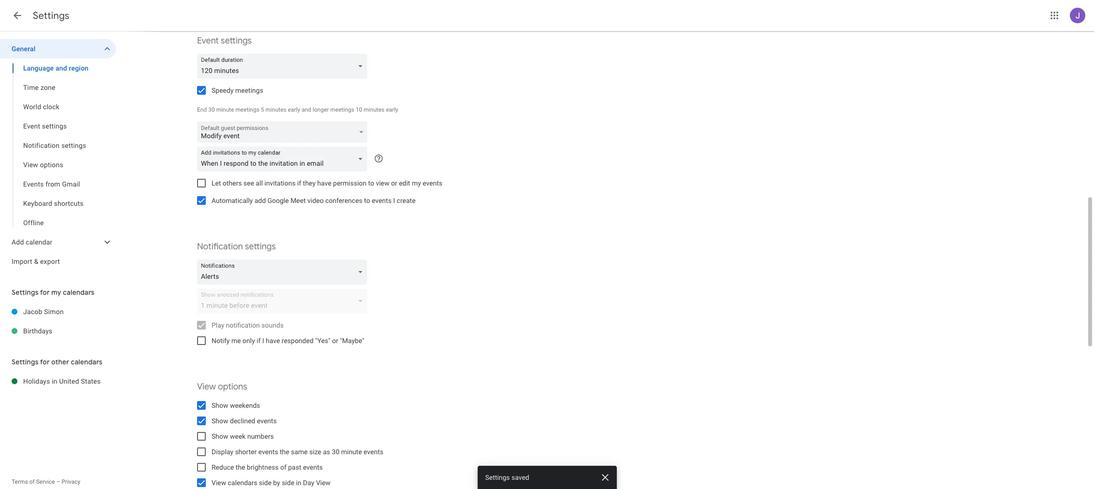Task type: vqa. For each thing, say whether or not it's contained in the screenshot.
Jewish Holidays link
no



Task type: locate. For each thing, give the bounding box(es) containing it.
0 horizontal spatial and
[[56, 64, 67, 72]]

or left edit
[[391, 179, 398, 187]]

tree
[[0, 39, 116, 271]]

minutes right 10
[[364, 106, 385, 113]]

have down "sounds"
[[266, 337, 280, 345]]

1 horizontal spatial and
[[302, 106, 311, 113]]

calendars down reduce
[[228, 479, 257, 487]]

1 vertical spatial or
[[332, 337, 338, 345]]

region
[[69, 64, 89, 72]]

view
[[23, 161, 38, 169], [197, 381, 216, 392], [212, 479, 226, 487], [316, 479, 331, 487]]

offline
[[23, 219, 44, 227]]

1 horizontal spatial notification settings
[[197, 241, 276, 252]]

automatically
[[212, 197, 253, 204]]

show down show weekends
[[212, 417, 228, 425]]

2 show from the top
[[212, 417, 228, 425]]

the
[[280, 448, 290, 456], [236, 464, 245, 471]]

30 right "as"
[[332, 448, 340, 456]]

let
[[212, 179, 221, 187]]

1 show from the top
[[212, 402, 228, 409]]

0 vertical spatial for
[[40, 288, 50, 297]]

and left longer
[[302, 106, 311, 113]]

gmail
[[62, 180, 80, 188]]

event settings
[[197, 35, 252, 46], [23, 122, 67, 130]]

for left other
[[40, 358, 50, 366]]

notify
[[212, 337, 230, 345]]

3 show from the top
[[212, 433, 228, 440]]

early right 10
[[386, 106, 399, 113]]

0 vertical spatial view options
[[23, 161, 63, 169]]

day
[[303, 479, 315, 487]]

event
[[197, 35, 219, 46], [23, 122, 40, 130]]

options up events from gmail
[[40, 161, 63, 169]]

show for show week numbers
[[212, 433, 228, 440]]

notification down automatically
[[197, 241, 243, 252]]

options
[[40, 161, 63, 169], [218, 381, 247, 392]]

0 horizontal spatial if
[[257, 337, 261, 345]]

holidays
[[23, 377, 50, 385]]

tree containing general
[[0, 39, 116, 271]]

of right terms
[[29, 479, 35, 485]]

0 horizontal spatial event
[[23, 122, 40, 130]]

meetings
[[235, 87, 263, 94], [236, 106, 260, 113], [331, 106, 355, 113]]

meetings left 5
[[236, 106, 260, 113]]

options up show weekends
[[218, 381, 247, 392]]

guest
[[221, 125, 235, 131]]

view up events
[[23, 161, 38, 169]]

&
[[34, 258, 38, 265]]

1 vertical spatial show
[[212, 417, 228, 425]]

by
[[273, 479, 280, 487]]

end
[[197, 106, 207, 113]]

language and region
[[23, 64, 89, 72]]

notification settings down automatically
[[197, 241, 276, 252]]

let others see all invitations if they have permission to view or edit my events
[[212, 179, 443, 187]]

1 for from the top
[[40, 288, 50, 297]]

1 horizontal spatial of
[[280, 464, 287, 471]]

1 horizontal spatial options
[[218, 381, 247, 392]]

1 horizontal spatial view options
[[197, 381, 247, 392]]

0 vertical spatial show
[[212, 402, 228, 409]]

1 horizontal spatial event
[[197, 35, 219, 46]]

minutes right 5
[[266, 106, 287, 113]]

weekends
[[230, 402, 260, 409]]

view options up show weekends
[[197, 381, 247, 392]]

1 vertical spatial 30
[[332, 448, 340, 456]]

time zone
[[23, 84, 55, 91]]

settings left "saved"
[[486, 474, 510, 481]]

play notification sounds
[[212, 321, 284, 329]]

1 vertical spatial for
[[40, 358, 50, 366]]

go back image
[[12, 10, 23, 21]]

of left past
[[280, 464, 287, 471]]

if left they
[[297, 179, 301, 187]]

1 vertical spatial in
[[296, 479, 302, 487]]

1 horizontal spatial event settings
[[197, 35, 252, 46]]

birthdays tree item
[[0, 321, 116, 341]]

or right "yes"
[[332, 337, 338, 345]]

notification settings up from
[[23, 142, 86, 149]]

1 horizontal spatial my
[[412, 179, 421, 187]]

show up the display
[[212, 433, 228, 440]]

jacob simon tree item
[[0, 302, 116, 321]]

view options
[[23, 161, 63, 169], [197, 381, 247, 392]]

1 horizontal spatial i
[[393, 197, 395, 204]]

language
[[23, 64, 54, 72]]

simon
[[44, 308, 64, 316]]

0 horizontal spatial the
[[236, 464, 245, 471]]

size
[[310, 448, 322, 456]]

calendars up states
[[71, 358, 103, 366]]

1 vertical spatial notification
[[197, 241, 243, 252]]

0 horizontal spatial minutes
[[266, 106, 287, 113]]

0 horizontal spatial notification
[[23, 142, 60, 149]]

minute right "as"
[[341, 448, 362, 456]]

1 horizontal spatial minute
[[341, 448, 362, 456]]

0 vertical spatial options
[[40, 161, 63, 169]]

events up reduce the brightness of past events
[[259, 448, 278, 456]]

terms of service link
[[12, 479, 55, 485]]

1 vertical spatial my
[[51, 288, 61, 297]]

group
[[0, 58, 116, 232]]

to left view
[[368, 179, 374, 187]]

i right only
[[262, 337, 264, 345]]

0 vertical spatial calendars
[[63, 288, 95, 297]]

1 horizontal spatial side
[[282, 479, 295, 487]]

settings for settings for my calendars
[[12, 288, 39, 297]]

i left create on the left top
[[393, 197, 395, 204]]

1 horizontal spatial if
[[297, 179, 301, 187]]

5
[[261, 106, 264, 113]]

0 vertical spatial if
[[297, 179, 301, 187]]

the down shorter
[[236, 464, 245, 471]]

settings for settings
[[33, 10, 69, 22]]

0 horizontal spatial side
[[259, 479, 272, 487]]

responded
[[282, 337, 314, 345]]

1 horizontal spatial in
[[296, 479, 302, 487]]

0 vertical spatial i
[[393, 197, 395, 204]]

in inside holidays in united states link
[[52, 377, 57, 385]]

if right only
[[257, 337, 261, 345]]

1 vertical spatial i
[[262, 337, 264, 345]]

side left by
[[259, 479, 272, 487]]

united
[[59, 377, 79, 385]]

calendars
[[63, 288, 95, 297], [71, 358, 103, 366], [228, 479, 257, 487]]

for
[[40, 288, 50, 297], [40, 358, 50, 366]]

side right by
[[282, 479, 295, 487]]

week
[[230, 433, 246, 440]]

0 horizontal spatial have
[[266, 337, 280, 345]]

meet
[[291, 197, 306, 204]]

and left region
[[56, 64, 67, 72]]

2 for from the top
[[40, 358, 50, 366]]

0 vertical spatial notification
[[23, 142, 60, 149]]

to right "conferences"
[[364, 197, 370, 204]]

0 horizontal spatial 30
[[208, 106, 215, 113]]

in left united
[[52, 377, 57, 385]]

import
[[12, 258, 32, 265]]

notification settings
[[23, 142, 86, 149], [197, 241, 276, 252]]

30 right end
[[208, 106, 215, 113]]

2 early from the left
[[386, 106, 399, 113]]

0 vertical spatial have
[[317, 179, 332, 187]]

view inside tree
[[23, 161, 38, 169]]

settings up jacob
[[12, 288, 39, 297]]

1 vertical spatial event
[[23, 122, 40, 130]]

1 early from the left
[[288, 106, 300, 113]]

have right they
[[317, 179, 332, 187]]

view options up events from gmail
[[23, 161, 63, 169]]

video
[[308, 197, 324, 204]]

early up modify event popup button in the left top of the page
[[288, 106, 300, 113]]

1 vertical spatial view options
[[197, 381, 247, 392]]

saved
[[512, 474, 530, 481]]

show left weekends
[[212, 402, 228, 409]]

settings up holidays
[[12, 358, 39, 366]]

1 vertical spatial event settings
[[23, 122, 67, 130]]

settings right go back image
[[33, 10, 69, 22]]

minute
[[216, 106, 234, 113], [341, 448, 362, 456]]

side
[[259, 479, 272, 487], [282, 479, 295, 487]]

0 vertical spatial notification settings
[[23, 142, 86, 149]]

0 horizontal spatial view options
[[23, 161, 63, 169]]

automatically add google meet video conferences to events i create
[[212, 197, 416, 204]]

show
[[212, 402, 228, 409], [212, 417, 228, 425], [212, 433, 228, 440]]

for up jacob simon
[[40, 288, 50, 297]]

import & export
[[12, 258, 60, 265]]

calendars for settings for other calendars
[[71, 358, 103, 366]]

1 horizontal spatial minutes
[[364, 106, 385, 113]]

group containing language and region
[[0, 58, 116, 232]]

and
[[56, 64, 67, 72], [302, 106, 311, 113]]

calendars up jacob simon tree item at the bottom of the page
[[63, 288, 95, 297]]

declined
[[230, 417, 255, 425]]

settings
[[33, 10, 69, 22], [12, 288, 39, 297], [12, 358, 39, 366], [486, 474, 510, 481]]

show for show declined events
[[212, 417, 228, 425]]

1 vertical spatial of
[[29, 479, 35, 485]]

add
[[255, 197, 266, 204]]

minute up guest
[[216, 106, 234, 113]]

1 vertical spatial the
[[236, 464, 245, 471]]

0 horizontal spatial or
[[332, 337, 338, 345]]

view up show weekends
[[197, 381, 216, 392]]

to
[[368, 179, 374, 187], [364, 197, 370, 204]]

0 vertical spatial of
[[280, 464, 287, 471]]

1 vertical spatial if
[[257, 337, 261, 345]]

0 horizontal spatial event settings
[[23, 122, 67, 130]]

i
[[393, 197, 395, 204], [262, 337, 264, 345]]

events down size
[[303, 464, 323, 471]]

zone
[[41, 84, 55, 91]]

0 horizontal spatial of
[[29, 479, 35, 485]]

notification
[[23, 142, 60, 149], [197, 241, 243, 252]]

1 vertical spatial have
[[266, 337, 280, 345]]

permission
[[333, 179, 367, 187]]

0 horizontal spatial in
[[52, 377, 57, 385]]

2 vertical spatial calendars
[[228, 479, 257, 487]]

as
[[323, 448, 330, 456]]

event
[[224, 132, 240, 140]]

notification down world clock
[[23, 142, 60, 149]]

0 vertical spatial the
[[280, 448, 290, 456]]

my right edit
[[412, 179, 421, 187]]

world clock
[[23, 103, 59, 111]]

events right edit
[[423, 179, 443, 187]]

0 vertical spatial or
[[391, 179, 398, 187]]

0 vertical spatial minute
[[216, 106, 234, 113]]

view down reduce
[[212, 479, 226, 487]]

me
[[231, 337, 241, 345]]

my up jacob simon tree item at the bottom of the page
[[51, 288, 61, 297]]

None field
[[197, 54, 371, 79], [197, 146, 371, 172], [197, 260, 371, 285], [197, 54, 371, 79], [197, 146, 371, 172], [197, 260, 371, 285]]

1 vertical spatial calendars
[[71, 358, 103, 366]]

0 horizontal spatial notification settings
[[23, 142, 86, 149]]

0 horizontal spatial early
[[288, 106, 300, 113]]

of
[[280, 464, 287, 471], [29, 479, 35, 485]]

terms of service – privacy
[[12, 479, 80, 485]]

settings for my calendars tree
[[0, 302, 116, 341]]

settings for other calendars
[[12, 358, 103, 366]]

1 horizontal spatial early
[[386, 106, 399, 113]]

in
[[52, 377, 57, 385], [296, 479, 302, 487]]

10
[[356, 106, 362, 113]]

0 horizontal spatial options
[[40, 161, 63, 169]]

the left same
[[280, 448, 290, 456]]

30
[[208, 106, 215, 113], [332, 448, 340, 456]]

0 vertical spatial in
[[52, 377, 57, 385]]

holidays in united states link
[[23, 372, 116, 391]]

1 horizontal spatial have
[[317, 179, 332, 187]]

add
[[12, 238, 24, 246]]

0 vertical spatial to
[[368, 179, 374, 187]]

2 vertical spatial show
[[212, 433, 228, 440]]

in left day
[[296, 479, 302, 487]]

see
[[244, 179, 254, 187]]



Task type: describe. For each thing, give the bounding box(es) containing it.
meetings left 10
[[331, 106, 355, 113]]

1 vertical spatial to
[[364, 197, 370, 204]]

birthdays link
[[23, 321, 116, 341]]

brightness
[[247, 464, 279, 471]]

view
[[376, 179, 390, 187]]

conferences
[[325, 197, 363, 204]]

0 horizontal spatial i
[[262, 337, 264, 345]]

terms
[[12, 479, 28, 485]]

event inside tree
[[23, 122, 40, 130]]

1 vertical spatial and
[[302, 106, 311, 113]]

keyboard shortcuts
[[23, 200, 84, 207]]

shorter
[[235, 448, 257, 456]]

0 vertical spatial my
[[412, 179, 421, 187]]

events up numbers
[[257, 417, 277, 425]]

only
[[243, 337, 255, 345]]

1 side from the left
[[259, 479, 272, 487]]

export
[[40, 258, 60, 265]]

longer
[[313, 106, 329, 113]]

settings for my calendars
[[12, 288, 95, 297]]

options inside tree
[[40, 161, 63, 169]]

add calendar
[[12, 238, 52, 246]]

view calendars side by side in day view
[[212, 479, 331, 487]]

1 horizontal spatial the
[[280, 448, 290, 456]]

notification settings inside tree
[[23, 142, 86, 149]]

clock
[[43, 103, 59, 111]]

events down view
[[372, 197, 392, 204]]

calendars for settings for my calendars
[[63, 288, 95, 297]]

0 vertical spatial and
[[56, 64, 67, 72]]

for for other
[[40, 358, 50, 366]]

view right day
[[316, 479, 331, 487]]

1 horizontal spatial 30
[[332, 448, 340, 456]]

notification inside tree
[[23, 142, 60, 149]]

modify event button
[[197, 122, 367, 145]]

settings saved
[[486, 474, 530, 481]]

settings heading
[[33, 10, 69, 22]]

1 vertical spatial notification settings
[[197, 241, 276, 252]]

holidays in united states
[[23, 377, 101, 385]]

1 horizontal spatial or
[[391, 179, 398, 187]]

reduce the brightness of past events
[[212, 464, 323, 471]]

1 minutes from the left
[[266, 106, 287, 113]]

speedy meetings
[[212, 87, 263, 94]]

privacy
[[62, 479, 80, 485]]

1 horizontal spatial notification
[[197, 241, 243, 252]]

notification
[[226, 321, 260, 329]]

general tree item
[[0, 39, 116, 58]]

birthdays
[[23, 327, 52, 335]]

invitations
[[265, 179, 296, 187]]

holidays in united states tree item
[[0, 372, 116, 391]]

0 vertical spatial event
[[197, 35, 219, 46]]

"maybe"
[[340, 337, 365, 345]]

meetings up 5
[[235, 87, 263, 94]]

"yes"
[[315, 337, 331, 345]]

1 vertical spatial options
[[218, 381, 247, 392]]

states
[[81, 377, 101, 385]]

settings for settings saved
[[486, 474, 510, 481]]

display
[[212, 448, 234, 456]]

other
[[51, 358, 69, 366]]

all
[[256, 179, 263, 187]]

2 minutes from the left
[[364, 106, 385, 113]]

events right "as"
[[364, 448, 384, 456]]

notify me only if i have responded "yes" or "maybe"
[[212, 337, 365, 345]]

world
[[23, 103, 41, 111]]

events
[[23, 180, 44, 188]]

time
[[23, 84, 39, 91]]

show week numbers
[[212, 433, 274, 440]]

show declined events
[[212, 417, 277, 425]]

show for show weekends
[[212, 402, 228, 409]]

edit
[[399, 179, 410, 187]]

past
[[288, 464, 302, 471]]

0 vertical spatial event settings
[[197, 35, 252, 46]]

general
[[12, 45, 36, 53]]

play
[[212, 321, 224, 329]]

create
[[397, 197, 416, 204]]

show weekends
[[212, 402, 260, 409]]

privacy link
[[62, 479, 80, 485]]

0 vertical spatial 30
[[208, 106, 215, 113]]

same
[[291, 448, 308, 456]]

permissions
[[237, 125, 269, 131]]

reduce
[[212, 464, 234, 471]]

sounds
[[262, 321, 284, 329]]

others
[[223, 179, 242, 187]]

display shorter events the same size as 30 minute events
[[212, 448, 384, 456]]

calendar
[[26, 238, 52, 246]]

jacob
[[23, 308, 42, 316]]

2 side from the left
[[282, 479, 295, 487]]

they
[[303, 179, 316, 187]]

1 vertical spatial minute
[[341, 448, 362, 456]]

service
[[36, 479, 55, 485]]

0 horizontal spatial my
[[51, 288, 61, 297]]

default guest permissions modify event
[[201, 125, 269, 140]]

from
[[46, 180, 60, 188]]

default
[[201, 125, 220, 131]]

events from gmail
[[23, 180, 80, 188]]

for for my
[[40, 288, 50, 297]]

–
[[56, 479, 60, 485]]

google
[[268, 197, 289, 204]]

event settings inside tree
[[23, 122, 67, 130]]

numbers
[[247, 433, 274, 440]]

0 horizontal spatial minute
[[216, 106, 234, 113]]

view options inside tree
[[23, 161, 63, 169]]

settings for settings for other calendars
[[12, 358, 39, 366]]

shortcuts
[[54, 200, 84, 207]]

modify
[[201, 132, 222, 140]]

keyboard
[[23, 200, 52, 207]]



